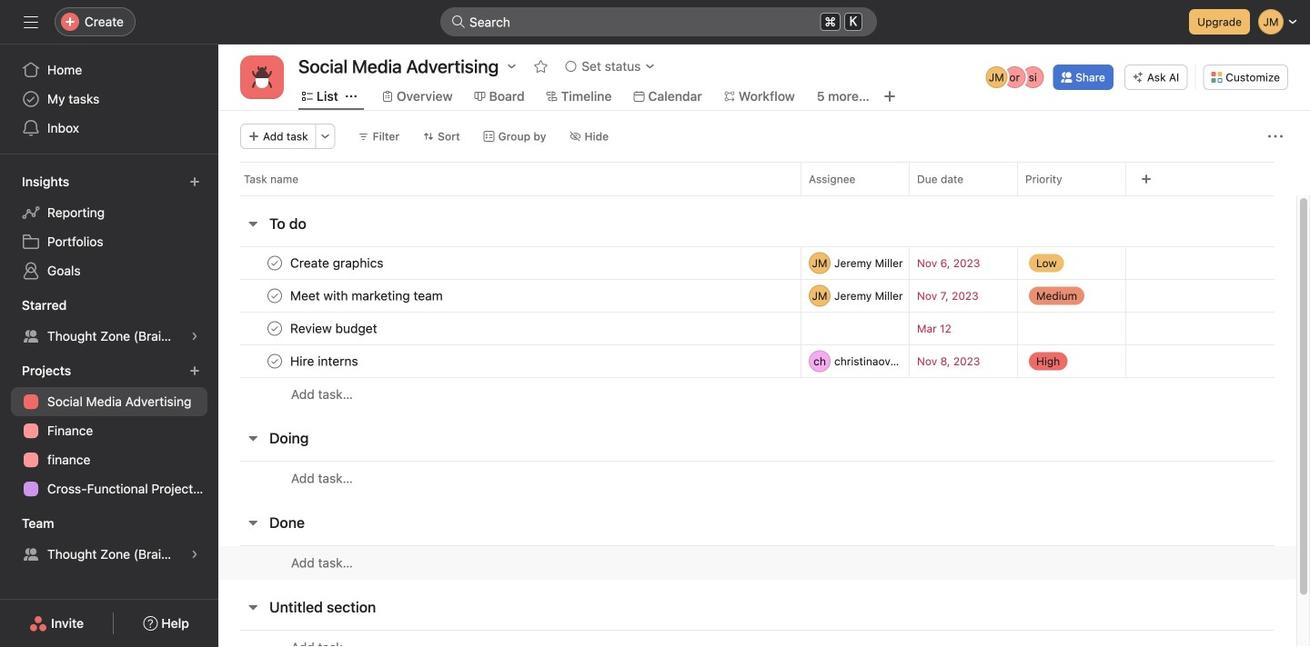 Task type: describe. For each thing, give the bounding box(es) containing it.
2 collapse task list for this group image from the top
[[246, 431, 260, 446]]

bug image
[[251, 66, 273, 88]]

Mark complete checkbox
[[264, 285, 286, 307]]

new project or portfolio image
[[189, 366, 200, 377]]

hide sidebar image
[[24, 15, 38, 29]]

mark complete checkbox for review budget 'cell'
[[264, 318, 286, 340]]

Search tasks, projects, and more text field
[[440, 7, 877, 36]]

projects element
[[0, 355, 218, 508]]

add to starred image
[[533, 59, 548, 74]]

see details, thought zone (brainstorm space) image
[[189, 331, 200, 342]]

task name text field for meet with marketing team cell
[[287, 287, 448, 305]]

meet with marketing team cell
[[218, 279, 801, 313]]

more actions image
[[320, 131, 331, 142]]

header to do tree grid
[[218, 247, 1297, 411]]



Task type: locate. For each thing, give the bounding box(es) containing it.
teams element
[[0, 508, 218, 573]]

Mark complete checkbox
[[264, 252, 286, 274], [264, 318, 286, 340], [264, 351, 286, 373]]

task name text field inside create graphics cell
[[287, 254, 389, 273]]

2 mark complete checkbox from the top
[[264, 318, 286, 340]]

0 vertical spatial task name text field
[[287, 254, 389, 273]]

1 vertical spatial task name text field
[[287, 320, 383, 338]]

2 task name text field from the top
[[287, 320, 383, 338]]

mark complete checkbox for hire interns cell
[[264, 351, 286, 373]]

1 task name text field from the top
[[287, 254, 389, 273]]

2 mark complete image from the top
[[264, 351, 286, 373]]

Task name text field
[[287, 254, 389, 273], [287, 353, 364, 371]]

1 mark complete checkbox from the top
[[264, 252, 286, 274]]

2 vertical spatial collapse task list for this group image
[[246, 601, 260, 615]]

mark complete image for mark complete option in create graphics cell
[[264, 252, 286, 274]]

see details, thought zone (brainstorm space) image
[[189, 550, 200, 560]]

task name text field inside review budget 'cell'
[[287, 320, 383, 338]]

3 mark complete checkbox from the top
[[264, 351, 286, 373]]

global element
[[0, 45, 218, 154]]

1 vertical spatial mark complete image
[[264, 351, 286, 373]]

task name text field for mark complete option in create graphics cell
[[287, 254, 389, 273]]

mark complete image
[[264, 318, 286, 340], [264, 351, 286, 373]]

1 mark complete image from the top
[[264, 318, 286, 340]]

review budget cell
[[218, 312, 801, 346]]

0 vertical spatial mark complete image
[[264, 318, 286, 340]]

mark complete image for review budget 'cell'
[[264, 318, 286, 340]]

1 vertical spatial mark complete checkbox
[[264, 318, 286, 340]]

0 vertical spatial task name text field
[[287, 287, 448, 305]]

2 vertical spatial mark complete checkbox
[[264, 351, 286, 373]]

task name text field for review budget 'cell'
[[287, 320, 383, 338]]

task name text field inside hire interns cell
[[287, 353, 364, 371]]

mark complete checkbox inside hire interns cell
[[264, 351, 286, 373]]

create graphics cell
[[218, 247, 801, 280]]

2 mark complete image from the top
[[264, 285, 286, 307]]

3 collapse task list for this group image from the top
[[246, 601, 260, 615]]

0 vertical spatial mark complete image
[[264, 252, 286, 274]]

mark complete image inside review budget 'cell'
[[264, 318, 286, 340]]

mark complete image for mark complete checkbox
[[264, 285, 286, 307]]

mark complete checkbox inside review budget 'cell'
[[264, 318, 286, 340]]

None field
[[440, 7, 877, 36]]

task name text field for mark complete option inside the hire interns cell
[[287, 353, 364, 371]]

mark complete image inside create graphics cell
[[264, 252, 286, 274]]

prominent image
[[451, 15, 466, 29]]

0 vertical spatial mark complete checkbox
[[264, 252, 286, 274]]

add tab image
[[882, 89, 897, 104]]

hire interns cell
[[218, 345, 801, 379]]

1 vertical spatial task name text field
[[287, 353, 364, 371]]

row
[[218, 162, 1310, 196], [240, 195, 1275, 197], [218, 247, 1297, 280], [218, 279, 1297, 313], [218, 312, 1297, 346], [218, 345, 1297, 379], [218, 378, 1297, 411], [218, 461, 1297, 496], [218, 546, 1297, 581], [218, 631, 1297, 648]]

mark complete image inside meet with marketing team cell
[[264, 285, 286, 307]]

more actions image
[[1268, 129, 1283, 144]]

collapse task list for this group image
[[246, 516, 260, 530]]

starred element
[[0, 289, 218, 355]]

mark complete checkbox inside create graphics cell
[[264, 252, 286, 274]]

mark complete image inside hire interns cell
[[264, 351, 286, 373]]

mark complete image
[[264, 252, 286, 274], [264, 285, 286, 307]]

1 task name text field from the top
[[287, 287, 448, 305]]

0 vertical spatial collapse task list for this group image
[[246, 217, 260, 231]]

task name text field inside meet with marketing team cell
[[287, 287, 448, 305]]

mark complete image for hire interns cell
[[264, 351, 286, 373]]

mark complete checkbox for create graphics cell
[[264, 252, 286, 274]]

2 task name text field from the top
[[287, 353, 364, 371]]

1 vertical spatial mark complete image
[[264, 285, 286, 307]]

1 mark complete image from the top
[[264, 252, 286, 274]]

1 collapse task list for this group image from the top
[[246, 217, 260, 231]]

tab actions image
[[346, 91, 357, 102]]

1 vertical spatial collapse task list for this group image
[[246, 431, 260, 446]]

new insights image
[[189, 177, 200, 187]]

collapse task list for this group image
[[246, 217, 260, 231], [246, 431, 260, 446], [246, 601, 260, 615]]

insights element
[[0, 166, 218, 289]]

Task name text field
[[287, 287, 448, 305], [287, 320, 383, 338]]

add field image
[[1141, 174, 1152, 185]]



Task type: vqa. For each thing, say whether or not it's contained in the screenshot.
second Collapse task list for this group image from the bottom of the page
yes



